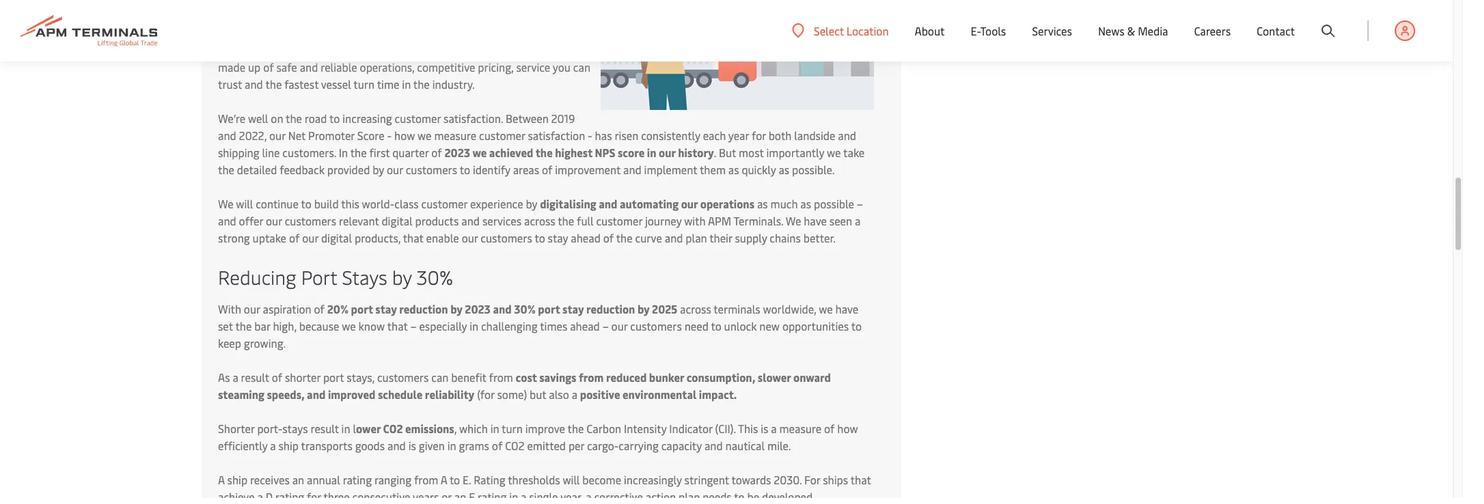 Task type: describe. For each thing, give the bounding box(es) containing it.
plan inside as much as possible – and offer our customers relevant digital products and services across the full customer journey with apm terminals. we have seen a strong uptake of our digital products, that enable our customers to stay ahead of the curve and plan their supply chains better.
[[686, 230, 707, 245]]

news & media button
[[1099, 0, 1169, 62]]

per
[[569, 438, 585, 453]]

by down areas
[[526, 196, 538, 211]]

contact button
[[1257, 0, 1295, 62]]

shorter port-stays result in l ower co2 emissions
[[218, 421, 454, 436]]

cost savings from reduced bunker consumption, slower onward steaming speeds, and improved schedule reliability
[[218, 370, 831, 402]]

a right year,
[[586, 489, 592, 498]]

port for benefit
[[323, 370, 344, 385]]

2030. for
[[774, 472, 821, 487]]

1 horizontal spatial rating
[[343, 472, 372, 487]]

of up because
[[314, 301, 325, 317]]

and inside . but most importantly we take the detailed feedback provided by our customers to identify areas of improvement and implement them as quickly as possible.
[[623, 162, 642, 177]]

on
[[271, 111, 283, 126]]

our up 'with'
[[681, 196, 698, 211]]

improved
[[328, 387, 376, 402]]

towards
[[732, 472, 771, 487]]

fastest
[[285, 77, 319, 92]]

2 reduction from the left
[[587, 301, 635, 317]]

enable
[[426, 230, 459, 245]]

with
[[684, 213, 706, 228]]

high,
[[273, 319, 297, 334]]

and down improvement
[[599, 196, 618, 211]]

plan inside a ship receives an annual rating ranging from a to e. rating thresholds will become increasingly stringent towards 2030. for ships that achieve a d rating for three consecutive years or an e rating in a single year, a corrective action plan needs to be developed
[[679, 489, 700, 498]]

we inside as much as possible – and offer our customers relevant digital products and services across the full customer journey with apm terminals. we have seen a strong uptake of our digital products, that enable our customers to stay ahead of the curve and plan their supply chains better.
[[786, 213, 801, 228]]

worldwide,
[[763, 301, 817, 317]]

schedule
[[378, 387, 423, 402]]

1 - from the left
[[387, 128, 392, 143]]

and up the challenging on the bottom left of page
[[493, 301, 512, 317]]

0 vertical spatial 2023
[[445, 145, 470, 160]]

slower
[[758, 370, 791, 385]]

to right need
[[711, 319, 722, 334]]

three
[[324, 489, 350, 498]]

a right "as"
[[233, 370, 238, 385]]

a down port-
[[270, 438, 276, 453]]

by inside . but most importantly we take the detailed feedback provided by our customers to identify areas of improvement and implement them as quickly as possible.
[[373, 162, 384, 177]]

the inside ", which in turn improve the carbon intensity indicator (cii). this is a measure of how efficiently a ship transports goods and is given in grams of co2 emitted per cargo-carrying capacity and nautical mile."
[[568, 421, 584, 436]]

grams
[[459, 438, 489, 453]]

aspiration
[[263, 301, 311, 317]]

improve
[[526, 421, 565, 436]]

implement
[[644, 162, 698, 177]]

select
[[814, 23, 844, 38]]

offer
[[239, 213, 263, 228]]

and down indicator
[[705, 438, 723, 453]]

reliable
[[321, 59, 357, 75]]

e-
[[971, 23, 981, 38]]

have inside as much as possible – and offer our customers relevant digital products and services across the full customer journey with apm terminals. we have seen a strong uptake of our digital products, that enable our customers to stay ahead of the curve and plan their supply chains better.
[[804, 213, 827, 228]]

customers down build
[[285, 213, 336, 228]]

about button
[[915, 0, 945, 62]]

ower
[[356, 421, 381, 436]]

the right on at the top left of page
[[286, 111, 302, 126]]

that inside that is made up of safe and reliable operations, competitive pricing, service you can trust and the fastest vessel turn time in the industry.
[[554, 42, 575, 57]]

as down importantly
[[779, 162, 790, 177]]

e.
[[463, 472, 471, 487]]

1 vertical spatial can
[[432, 370, 449, 385]]

bunker
[[649, 370, 684, 385]]

our right the enable
[[462, 230, 478, 245]]

of inside 'we're well on the road to increasing customer satisfaction. between 2019 and 2022, our net promoter score - how we measure customer satisfaction - has risen consistently each year for both landside and shipping line customers. in the first quarter of'
[[431, 145, 442, 160]]

landside
[[795, 128, 836, 143]]

how inside ", which in turn improve the carbon intensity indicator (cii). this is a measure of how efficiently a ship transports goods and is given in grams of co2 emitted per cargo-carrying capacity and nautical mile."
[[838, 421, 858, 436]]

our inside 'we're well on the road to increasing customer satisfaction. between 2019 and 2022, our net promoter score - how we measure customer satisfaction - has risen consistently each year for both landside and shipping line customers. in the first quarter of'
[[269, 128, 286, 143]]

the down "safe"
[[266, 77, 282, 92]]

in inside a ship receives an annual rating ranging from a to e. rating thresholds will become increasingly stringent towards 2030. for ships that achieve a d rating for three consecutive years or an e rating in a single year, a corrective action plan needs to be developed
[[510, 489, 518, 498]]

a inside as much as possible – and offer our customers relevant digital products and services across the full customer journey with apm terminals. we have seen a strong uptake of our digital products, that enable our customers to stay ahead of the curve and plan their supply chains better.
[[855, 213, 861, 228]]

both
[[769, 128, 792, 143]]

in inside that is made up of safe and reliable operations, competitive pricing, service you can trust and the fastest vessel turn time in the industry.
[[402, 77, 411, 92]]

2022,
[[239, 128, 267, 143]]

continue
[[256, 196, 299, 211]]

our down consistently
[[659, 145, 676, 160]]

to left be on the bottom of page
[[734, 489, 745, 498]]

transports
[[301, 438, 353, 453]]

0 vertical spatial we
[[218, 196, 234, 211]]

services button
[[1032, 0, 1073, 62]]

corrective
[[594, 489, 643, 498]]

our down build
[[302, 230, 319, 245]]

the inside across terminals worldwide, we have set the bar high, because we know that – especially in challenging times ahead – our customers need to unlock new opportunities to keep growing.
[[235, 319, 252, 334]]

.
[[714, 145, 716, 160]]

can inside that is made up of safe and reliable operations, competitive pricing, service you can trust and the fastest vessel turn time in the industry.
[[573, 59, 591, 75]]

efficiently
[[218, 438, 268, 453]]

from inside a ship receives an annual rating ranging from a to e. rating thresholds will become increasingly stringent towards 2030. for ships that achieve a d rating for three consecutive years or an e rating in a single year, a corrective action plan needs to be developed
[[414, 472, 438, 487]]

a up mile.
[[771, 421, 777, 436]]

and down up
[[245, 77, 263, 92]]

(cii). this
[[715, 421, 758, 436]]

have inside across terminals worldwide, we have set the bar high, because we know that – especially in challenging times ahead – our customers need to unlock new opportunities to keep growing.
[[836, 301, 859, 317]]

the down the competitive
[[413, 77, 430, 92]]

in right score
[[647, 145, 657, 160]]

this
[[341, 196, 360, 211]]

the right in
[[350, 145, 367, 160]]

net
[[288, 128, 306, 143]]

between
[[506, 111, 549, 126]]

industry.
[[433, 77, 475, 92]]

score
[[357, 128, 385, 143]]

our inside . but most importantly we take the detailed feedback provided by our customers to identify areas of improvement and implement them as quickly as possible.
[[387, 162, 403, 177]]

their
[[710, 230, 733, 245]]

competitive
[[417, 59, 475, 75]]

or
[[442, 489, 452, 498]]

we're well on the road to increasing customer satisfaction. between 2019 and 2022, our net promoter score - how we measure customer satisfaction - has risen consistently each year for both landside and shipping line customers. in the first quarter of
[[218, 111, 857, 160]]

in down ,
[[448, 438, 456, 453]]

each
[[703, 128, 726, 143]]

– inside as much as possible – and offer our customers relevant digital products and services across the full customer journey with apm terminals. we have seen a strong uptake of our digital products, that enable our customers to stay ahead of the curve and plan their supply chains better.
[[857, 196, 863, 211]]

ahead inside across terminals worldwide, we have set the bar high, because we know that – especially in challenging times ahead – our customers need to unlock new opportunities to keep growing.
[[570, 319, 600, 334]]

consecutive
[[352, 489, 410, 498]]

emitted
[[527, 438, 566, 453]]

and right goods in the left bottom of the page
[[388, 438, 406, 453]]

we inside 'we're well on the road to increasing customer satisfaction. between 2019 and 2022, our net promoter score - how we measure customer satisfaction - has risen consistently each year for both landside and shipping line customers. in the first quarter of'
[[418, 128, 432, 143]]

be
[[748, 489, 760, 498]]

intensity
[[624, 421, 667, 436]]

across inside as much as possible – and offer our customers relevant digital products and services across the full customer journey with apm terminals. we have seen a strong uptake of our digital products, that enable our customers to stay ahead of the curve and plan their supply chains better.
[[524, 213, 556, 228]]

ship inside ", which in turn improve the carbon intensity indicator (cii). this is a measure of how efficiently a ship transports goods and is given in grams of co2 emitted per cargo-carrying capacity and nautical mile."
[[279, 438, 299, 453]]

0 vertical spatial an
[[292, 472, 304, 487]]

quarter
[[393, 145, 429, 160]]

we up opportunities
[[819, 301, 833, 317]]

a left d
[[257, 489, 263, 498]]

in inside across terminals worldwide, we have set the bar high, because we know that – especially in challenging times ahead – our customers need to unlock new opportunities to keep growing.
[[470, 319, 479, 334]]

customers.
[[283, 145, 336, 160]]

customers down services
[[481, 230, 532, 245]]

as down but
[[729, 162, 739, 177]]

and down we're
[[218, 128, 236, 143]]

set
[[218, 319, 233, 334]]

satisfaction.
[[444, 111, 503, 126]]

and down "journey"
[[665, 230, 683, 245]]

2 horizontal spatial is
[[761, 421, 769, 436]]

contact
[[1257, 23, 1295, 38]]

developed
[[762, 489, 813, 498]]

will inside a ship receives an annual rating ranging from a to e. rating thresholds will become increasingly stringent towards 2030. for ships that achieve a d rating for three consecutive years or an e rating in a single year, a corrective action plan needs to be developed
[[563, 472, 580, 487]]

for inside 'we're well on the road to increasing customer satisfaction. between 2019 and 2022, our net promoter score - how we measure customer satisfaction - has risen consistently each year for both landside and shipping line customers. in the first quarter of'
[[752, 128, 766, 143]]

across terminals worldwide, we have set the bar high, because we know that – especially in challenging times ahead – our customers need to unlock new opportunities to keep growing.
[[218, 301, 862, 351]]

areas
[[513, 162, 539, 177]]

unlock
[[724, 319, 757, 334]]

customer up quarter
[[395, 111, 441, 126]]

our inside across terminals worldwide, we have set the bar high, because we know that – especially in challenging times ahead – our customers need to unlock new opportunities to keep growing.
[[612, 319, 628, 334]]

line
[[262, 145, 280, 160]]

the down digitalising
[[558, 213, 574, 228]]

to left e.
[[450, 472, 460, 487]]

ships
[[823, 472, 848, 487]]

consistently
[[641, 128, 701, 143]]

we down 20%
[[342, 319, 356, 334]]

feedback
[[280, 162, 325, 177]]

1 horizontal spatial result
[[311, 421, 339, 436]]

a down thresholds
[[521, 489, 527, 498]]

turn inside that is made up of safe and reliable operations, competitive pricing, service you can trust and the fastest vessel turn time in the industry.
[[354, 77, 375, 92]]

time
[[377, 77, 400, 92]]

world-
[[362, 196, 395, 211]]

1 horizontal spatial 30%
[[514, 301, 536, 317]]

risen
[[615, 128, 639, 143]]

careers
[[1195, 23, 1231, 38]]

need
[[685, 319, 709, 334]]

0 horizontal spatial digital
[[321, 230, 352, 245]]

of inside that is made up of safe and reliable operations, competitive pricing, service you can trust and the fastest vessel turn time in the industry.
[[263, 59, 274, 75]]

customers up schedule
[[377, 370, 429, 385]]

you
[[553, 59, 571, 75]]

services
[[1032, 23, 1073, 38]]

0 horizontal spatial rating
[[275, 489, 304, 498]]

some)
[[497, 387, 527, 402]]

turn inside ", which in turn improve the carbon intensity indicator (cii). this is a measure of how efficiently a ship transports goods and is given in grams of co2 emitted per cargo-carrying capacity and nautical mile."
[[502, 421, 523, 436]]

we up "identify"
[[473, 145, 487, 160]]

shorter
[[218, 421, 255, 436]]

and inside cost savings from reduced bunker consumption, slower onward steaming speeds, and improved schedule reliability
[[307, 387, 326, 402]]

stays
[[342, 264, 387, 290]]

become
[[583, 472, 622, 487]]

(for
[[477, 387, 495, 402]]

supply
[[735, 230, 767, 245]]

possible
[[814, 196, 855, 211]]

operations
[[701, 196, 755, 211]]

for inside a ship receives an annual rating ranging from a to e. rating thresholds will become increasingly stringent towards 2030. for ships that achieve a d rating for three consecutive years or an e rating in a single year, a corrective action plan needs to be developed
[[307, 489, 321, 498]]

&
[[1128, 23, 1136, 38]]

1 reduction from the left
[[399, 301, 448, 317]]

reduced
[[606, 370, 647, 385]]

the left the curve
[[616, 230, 633, 245]]

safe
[[276, 59, 297, 75]]

stay up times
[[563, 301, 584, 317]]

to left build
[[301, 196, 312, 211]]

news
[[1099, 23, 1125, 38]]

the down satisfaction
[[536, 145, 553, 160]]

customers inside . but most importantly we take the detailed feedback provided by our customers to identify areas of improvement and implement them as quickly as possible.
[[406, 162, 457, 177]]

by left 2025 on the left of page
[[638, 301, 650, 317]]

to inside . but most importantly we take the detailed feedback provided by our customers to identify areas of improvement and implement them as quickly as possible.
[[460, 162, 470, 177]]



Task type: vqa. For each thing, say whether or not it's contained in the screenshot.
.
yes



Task type: locate. For each thing, give the bounding box(es) containing it.
full
[[577, 213, 594, 228]]

ahead inside as much as possible – and offer our customers relevant digital products and services across the full customer journey with apm terminals. we have seen a strong uptake of our digital products, that enable our customers to stay ahead of the curve and plan their supply chains better.
[[571, 230, 601, 245]]

for
[[752, 128, 766, 143], [307, 489, 321, 498]]

measure inside 'we're well on the road to increasing customer satisfaction. between 2019 and 2022, our net promoter score - how we measure customer satisfaction - has risen consistently each year for both landside and shipping line customers. in the first quarter of'
[[434, 128, 477, 143]]

we up quarter
[[418, 128, 432, 143]]

co2 right ower
[[383, 421, 403, 436]]

1 vertical spatial an
[[455, 489, 466, 498]]

result up transports
[[311, 421, 339, 436]]

0 horizontal spatial how
[[394, 128, 415, 143]]

especially
[[419, 319, 467, 334]]

importantly
[[767, 145, 825, 160]]

0 vertical spatial measure
[[434, 128, 477, 143]]

and up fastest
[[300, 59, 318, 75]]

0 horizontal spatial we
[[218, 196, 234, 211]]

1 horizontal spatial -
[[588, 128, 592, 143]]

we inside . but most importantly we take the detailed feedback provided by our customers to identify areas of improvement and implement them as quickly as possible.
[[827, 145, 841, 160]]

ship up achieve
[[227, 472, 248, 487]]

reduction left 2025 on the left of page
[[587, 301, 635, 317]]

the right set
[[235, 319, 252, 334]]

and down score
[[623, 162, 642, 177]]

indicator
[[670, 421, 713, 436]]

from inside cost savings from reduced bunker consumption, slower onward steaming speeds, and improved schedule reliability
[[579, 370, 604, 385]]

a
[[855, 213, 861, 228], [233, 370, 238, 385], [572, 387, 578, 402], [771, 421, 777, 436], [270, 438, 276, 453], [257, 489, 263, 498], [521, 489, 527, 498], [586, 489, 592, 498]]

co2 left emitted
[[505, 438, 525, 453]]

in left l
[[342, 421, 350, 436]]

0 vertical spatial how
[[394, 128, 415, 143]]

our down continue
[[266, 213, 282, 228]]

port-
[[257, 421, 283, 436]]

. but most importantly we take the detailed feedback provided by our customers to identify areas of improvement and implement them as quickly as possible.
[[218, 145, 865, 177]]

made
[[218, 59, 245, 75]]

from
[[489, 370, 513, 385], [579, 370, 604, 385], [414, 472, 438, 487]]

nautical
[[726, 438, 765, 453]]

reduction up especially
[[399, 301, 448, 317]]

across down digitalising
[[524, 213, 556, 228]]

seen
[[830, 213, 853, 228]]

services
[[483, 213, 522, 228]]

across inside across terminals worldwide, we have set the bar high, because we know that – especially in challenging times ahead – our customers need to unlock new opportunities to keep growing.
[[680, 301, 711, 317]]

and
[[300, 59, 318, 75], [245, 77, 263, 92], [218, 128, 236, 143], [838, 128, 857, 143], [623, 162, 642, 177], [599, 196, 618, 211], [218, 213, 236, 228], [462, 213, 480, 228], [665, 230, 683, 245], [493, 301, 512, 317], [307, 387, 326, 402], [388, 438, 406, 453], [705, 438, 723, 453]]

and up strong at the top left of the page
[[218, 213, 236, 228]]

that is made up of safe and reliable operations, competitive pricing, service you can trust and the fastest vessel turn time in the industry.
[[218, 42, 591, 92]]

reliability
[[425, 387, 475, 402]]

nps
[[595, 145, 616, 160]]

1 vertical spatial result
[[311, 421, 339, 436]]

of right uptake
[[289, 230, 300, 245]]

0 horizontal spatial across
[[524, 213, 556, 228]]

that up you
[[554, 42, 575, 57]]

1 horizontal spatial how
[[838, 421, 858, 436]]

build
[[314, 196, 339, 211]]

to up promoter
[[329, 111, 340, 126]]

our up reduced
[[612, 319, 628, 334]]

1 vertical spatial for
[[307, 489, 321, 498]]

chains
[[770, 230, 801, 245]]

0 vertical spatial co2
[[383, 421, 403, 436]]

2 vertical spatial is
[[409, 438, 416, 453]]

0 horizontal spatial measure
[[434, 128, 477, 143]]

strong
[[218, 230, 250, 245]]

an left e
[[455, 489, 466, 498]]

0 horizontal spatial co2
[[383, 421, 403, 436]]

and down we will continue to build this world-class customer experience by digitalising and automating our operations at the top of page
[[462, 213, 480, 228]]

1 horizontal spatial ship
[[279, 438, 299, 453]]

ranging
[[375, 472, 412, 487]]

by right "stays"
[[392, 264, 412, 290]]

20%
[[327, 301, 349, 317]]

1 vertical spatial across
[[680, 301, 711, 317]]

action
[[646, 489, 676, 498]]

measure down "satisfaction."
[[434, 128, 477, 143]]

cargo-
[[587, 438, 619, 453]]

digital down relevant
[[321, 230, 352, 245]]

will up year,
[[563, 472, 580, 487]]

the up per
[[568, 421, 584, 436]]

positive
[[580, 387, 620, 402]]

ship inside a ship receives an annual rating ranging from a to e. rating thresholds will become increasingly stringent towards 2030. for ships that achieve a d rating for three consecutive years or an e rating in a single year, a corrective action plan needs to be developed
[[227, 472, 248, 487]]

0 horizontal spatial turn
[[354, 77, 375, 92]]

as much as possible – and offer our customers relevant digital products and services across the full customer journey with apm terminals. we have seen a strong uptake of our digital products, that enable our customers to stay ahead of the curve and plan their supply chains better.
[[218, 196, 863, 245]]

to right opportunities
[[852, 319, 862, 334]]

1 vertical spatial ship
[[227, 472, 248, 487]]

0 horizontal spatial can
[[432, 370, 449, 385]]

0 vertical spatial is
[[577, 42, 585, 57]]

stays,
[[347, 370, 375, 385]]

1 vertical spatial co2
[[505, 438, 525, 453]]

keep
[[218, 336, 241, 351]]

0 horizontal spatial ship
[[227, 472, 248, 487]]

across
[[524, 213, 556, 228], [680, 301, 711, 317]]

customers down quarter
[[406, 162, 457, 177]]

by
[[373, 162, 384, 177], [526, 196, 538, 211], [392, 264, 412, 290], [451, 301, 463, 317], [638, 301, 650, 317]]

by up especially
[[451, 301, 463, 317]]

have up better.
[[804, 213, 827, 228]]

mile.
[[768, 438, 791, 453]]

0 horizontal spatial port
[[323, 370, 344, 385]]

of inside . but most importantly we take the detailed feedback provided by our customers to identify areas of improvement and implement them as quickly as possible.
[[542, 162, 553, 177]]

1 vertical spatial we
[[786, 213, 801, 228]]

we up chains
[[786, 213, 801, 228]]

1 horizontal spatial co2
[[505, 438, 525, 453]]

0 horizontal spatial 30%
[[417, 264, 453, 290]]

0 vertical spatial result
[[241, 370, 269, 385]]

about
[[915, 23, 945, 38]]

for down 'annual'
[[307, 489, 321, 498]]

2023 we achieved the highest nps score in our history
[[445, 145, 714, 160]]

in right especially
[[470, 319, 479, 334]]

1 vertical spatial plan
[[679, 489, 700, 498]]

stay inside as much as possible – and offer our customers relevant digital products and services across the full customer journey with apm terminals. we have seen a strong uptake of our digital products, that enable our customers to stay ahead of the curve and plan their supply chains better.
[[548, 230, 568, 245]]

2 horizontal spatial from
[[579, 370, 604, 385]]

our down the first
[[387, 162, 403, 177]]

stay up know
[[376, 301, 397, 317]]

port up know
[[351, 301, 373, 317]]

customer up products
[[422, 196, 468, 211]]

with our aspiration of 20% port stay reduction by 2023 and 30% port stay reduction by 2025
[[218, 301, 678, 317]]

customers inside across terminals worldwide, we have set the bar high, because we know that – especially in challenging times ahead – our customers need to unlock new opportunities to keep growing.
[[630, 319, 682, 334]]

1 horizontal spatial turn
[[502, 421, 523, 436]]

– right times
[[603, 319, 609, 334]]

– right possible
[[857, 196, 863, 211]]

cost
[[516, 370, 537, 385]]

reduction
[[399, 301, 448, 317], [587, 301, 635, 317]]

e-tools button
[[971, 0, 1006, 62]]

0 horizontal spatial from
[[414, 472, 438, 487]]

customers
[[406, 162, 457, 177], [285, 213, 336, 228], [481, 230, 532, 245], [630, 319, 682, 334], [377, 370, 429, 385]]

products,
[[355, 230, 401, 245]]

0 vertical spatial ahead
[[571, 230, 601, 245]]

the
[[266, 77, 282, 92], [413, 77, 430, 92], [286, 111, 302, 126], [350, 145, 367, 160], [536, 145, 553, 160], [218, 162, 234, 177], [558, 213, 574, 228], [616, 230, 633, 245], [235, 319, 252, 334], [568, 421, 584, 436]]

0 horizontal spatial for
[[307, 489, 321, 498]]

is
[[577, 42, 585, 57], [761, 421, 769, 436], [409, 438, 416, 453]]

1 vertical spatial ahead
[[570, 319, 600, 334]]

how inside 'we're well on the road to increasing customer satisfaction. between 2019 and 2022, our net promoter score - how we measure customer satisfaction - has risen consistently each year for both landside and shipping line customers. in the first quarter of'
[[394, 128, 415, 143]]

that right ships
[[851, 472, 871, 487]]

and up take
[[838, 128, 857, 143]]

road
[[305, 111, 327, 126]]

year
[[729, 128, 749, 143]]

of left the curve
[[603, 230, 614, 245]]

carrying
[[619, 438, 659, 453]]

the down shipping
[[218, 162, 234, 177]]

1 vertical spatial have
[[836, 301, 859, 317]]

by down the first
[[373, 162, 384, 177]]

as right much
[[801, 196, 812, 211]]

as
[[218, 370, 230, 385]]

1 vertical spatial 30%
[[514, 301, 536, 317]]

1 horizontal spatial across
[[680, 301, 711, 317]]

1 vertical spatial 2023
[[465, 301, 491, 317]]

0 horizontal spatial is
[[409, 438, 416, 453]]

possible.
[[792, 162, 835, 177]]

2 - from the left
[[588, 128, 592, 143]]

1 horizontal spatial an
[[455, 489, 466, 498]]

how up quarter
[[394, 128, 415, 143]]

how
[[394, 128, 415, 143], [838, 421, 858, 436]]

0 horizontal spatial a
[[218, 472, 225, 487]]

2023 down "satisfaction."
[[445, 145, 470, 160]]

impact.
[[699, 387, 737, 402]]

location
[[847, 23, 889, 38]]

plan down 'with'
[[686, 230, 707, 245]]

of right the grams
[[492, 438, 503, 453]]

1 horizontal spatial will
[[563, 472, 580, 487]]

we up strong at the top left of the page
[[218, 196, 234, 211]]

0 horizontal spatial -
[[387, 128, 392, 143]]

in right which
[[491, 421, 499, 436]]

co2 inside ", which in turn improve the carbon intensity indicator (cii). this is a measure of how efficiently a ship transports goods and is given in grams of co2 emitted per cargo-carrying capacity and nautical mile."
[[505, 438, 525, 453]]

co2
[[383, 421, 403, 436], [505, 438, 525, 453]]

0 vertical spatial turn
[[354, 77, 375, 92]]

turn
[[354, 77, 375, 92], [502, 421, 523, 436]]

1 vertical spatial will
[[563, 472, 580, 487]]

1 horizontal spatial is
[[577, 42, 585, 57]]

as
[[729, 162, 739, 177], [779, 162, 790, 177], [757, 196, 768, 211], [801, 196, 812, 211]]

our down on at the top left of page
[[269, 128, 286, 143]]

that inside as much as possible – and offer our customers relevant digital products and services across the full customer journey with apm terminals. we have seen a strong uptake of our digital products, that enable our customers to stay ahead of the curve and plan their supply chains better.
[[403, 230, 424, 245]]

a up or
[[441, 472, 447, 487]]

1 horizontal spatial we
[[786, 213, 801, 228]]

0 vertical spatial have
[[804, 213, 827, 228]]

that inside across terminals worldwide, we have set the bar high, because we know that – especially in challenging times ahead – our customers need to unlock new opportunities to keep growing.
[[387, 319, 408, 334]]

1 vertical spatial is
[[761, 421, 769, 436]]

we left take
[[827, 145, 841, 160]]

receives
[[250, 472, 290, 487]]

1 vertical spatial how
[[838, 421, 858, 436]]

turn left time on the top left of page
[[354, 77, 375, 92]]

as up terminals.
[[757, 196, 768, 211]]

2025
[[652, 301, 678, 317]]

0 horizontal spatial –
[[411, 319, 417, 334]]

experience
[[470, 196, 523, 211]]

1 horizontal spatial digital
[[382, 213, 413, 228]]

2 horizontal spatial –
[[857, 196, 863, 211]]

apm
[[708, 213, 732, 228]]

better.
[[804, 230, 836, 245]]

1 vertical spatial measure
[[780, 421, 822, 436]]

and down shorter
[[307, 387, 326, 402]]

ship
[[279, 438, 299, 453], [227, 472, 248, 487]]

, which in turn improve the carbon intensity indicator (cii). this is a measure of how efficiently a ship transports goods and is given in grams of co2 emitted per cargo-carrying capacity and nautical mile.
[[218, 421, 858, 453]]

customer inside as much as possible – and offer our customers relevant digital products and services across the full customer journey with apm terminals. we have seen a strong uptake of our digital products, that enable our customers to stay ahead of the curve and plan their supply chains better.
[[596, 213, 643, 228]]

2 horizontal spatial port
[[538, 301, 560, 317]]

customer up achieved
[[479, 128, 525, 143]]

can up reliability
[[432, 370, 449, 385]]

0 vertical spatial can
[[573, 59, 591, 75]]

0 vertical spatial will
[[236, 196, 253, 211]]

to down digitalising
[[535, 230, 545, 245]]

result up steaming
[[241, 370, 269, 385]]

customer
[[395, 111, 441, 126], [479, 128, 525, 143], [422, 196, 468, 211], [596, 213, 643, 228]]

that inside a ship receives an annual rating ranging from a to e. rating thresholds will become increasingly stringent towards 2030. for ships that achieve a d rating for three consecutive years or an e rating in a single year, a corrective action plan needs to be developed
[[851, 472, 871, 487]]

have up opportunities
[[836, 301, 859, 317]]

0 vertical spatial digital
[[382, 213, 413, 228]]

in right time on the top left of page
[[402, 77, 411, 92]]

rating down 'rating'
[[478, 489, 507, 498]]

is inside that is made up of safe and reliable operations, competitive pricing, service you can trust and the fastest vessel turn time in the industry.
[[577, 42, 585, 57]]

the inside . but most importantly we take the detailed feedback provided by our customers to identify areas of improvement and implement them as quickly as possible.
[[218, 162, 234, 177]]

0 horizontal spatial will
[[236, 196, 253, 211]]

- right score
[[387, 128, 392, 143]]

digital
[[382, 213, 413, 228], [321, 230, 352, 245]]

0 horizontal spatial result
[[241, 370, 269, 385]]

0 vertical spatial 30%
[[417, 264, 453, 290]]

measure up mile.
[[780, 421, 822, 436]]

1 horizontal spatial reduction
[[587, 301, 635, 317]]

1 a from the left
[[218, 472, 225, 487]]

class
[[395, 196, 419, 211]]

0 vertical spatial across
[[524, 213, 556, 228]]

measure inside ", which in turn improve the carbon intensity indicator (cii). this is a measure of how efficiently a ship transports goods and is given in grams of co2 emitted per cargo-carrying capacity and nautical mile."
[[780, 421, 822, 436]]

of up speeds,
[[272, 370, 282, 385]]

30% up with our aspiration of 20% port stay reduction by 2023 and 30% port stay reduction by 2025
[[417, 264, 453, 290]]

0 horizontal spatial have
[[804, 213, 827, 228]]

0 horizontal spatial an
[[292, 472, 304, 487]]

0 vertical spatial for
[[752, 128, 766, 143]]

with
[[218, 301, 241, 317]]

across up need
[[680, 301, 711, 317]]

but
[[530, 387, 546, 402]]

rating up three
[[343, 472, 372, 487]]

(for some) but also a positive environmental impact.
[[475, 387, 739, 402]]

a right seen
[[855, 213, 861, 228]]

speeds,
[[267, 387, 305, 402]]

detailed
[[237, 162, 277, 177]]

1 horizontal spatial port
[[351, 301, 373, 317]]

in down thresholds
[[510, 489, 518, 498]]

0 horizontal spatial reduction
[[399, 301, 448, 317]]

given
[[419, 438, 445, 453]]

turn left improve
[[502, 421, 523, 436]]

2 horizontal spatial rating
[[478, 489, 507, 498]]

to inside as much as possible – and offer our customers relevant digital products and services across the full customer journey with apm terminals. we have seen a strong uptake of our digital products, that enable our customers to stay ahead of the curve and plan their supply chains better.
[[535, 230, 545, 245]]

news & media
[[1099, 23, 1169, 38]]

,
[[454, 421, 457, 436]]

to inside 'we're well on the road to increasing customer satisfaction. between 2019 and 2022, our net promoter score - how we measure customer satisfaction - has risen consistently each year for both landside and shipping line customers. in the first quarter of'
[[329, 111, 340, 126]]

a right also
[[572, 387, 578, 402]]

our up bar
[[244, 301, 260, 317]]

bar
[[255, 319, 270, 334]]

1 horizontal spatial –
[[603, 319, 609, 334]]

digitalising
[[540, 196, 597, 211]]

0 vertical spatial plan
[[686, 230, 707, 245]]

stay down digitalising
[[548, 230, 568, 245]]

1 horizontal spatial can
[[573, 59, 591, 75]]

1 horizontal spatial measure
[[780, 421, 822, 436]]

onward
[[794, 370, 831, 385]]

digital down class
[[382, 213, 413, 228]]

select location
[[814, 23, 889, 38]]

1 horizontal spatial have
[[836, 301, 859, 317]]

1 horizontal spatial from
[[489, 370, 513, 385]]

1 horizontal spatial a
[[441, 472, 447, 487]]

0 vertical spatial ship
[[279, 438, 299, 453]]

ahead down the full
[[571, 230, 601, 245]]

a ship receives an annual rating ranging from a to e. rating thresholds will become increasingly stringent towards 2030. for ships that achieve a d rating for three consecutive years or an e rating in a single year, a corrective action plan needs to be developed
[[218, 472, 871, 498]]

1 vertical spatial turn
[[502, 421, 523, 436]]

shorter
[[285, 370, 321, 385]]

2 a from the left
[[441, 472, 447, 487]]

of up ships
[[824, 421, 835, 436]]

we
[[418, 128, 432, 143], [473, 145, 487, 160], [827, 145, 841, 160], [819, 301, 833, 317], [342, 319, 356, 334]]

customer up the curve
[[596, 213, 643, 228]]

customers down 2025 on the left of page
[[630, 319, 682, 334]]

1 vertical spatial digital
[[321, 230, 352, 245]]

port for 2023
[[351, 301, 373, 317]]

ahead right times
[[570, 319, 600, 334]]

1 horizontal spatial for
[[752, 128, 766, 143]]

first
[[370, 145, 390, 160]]

customer value image
[[601, 0, 874, 110]]



